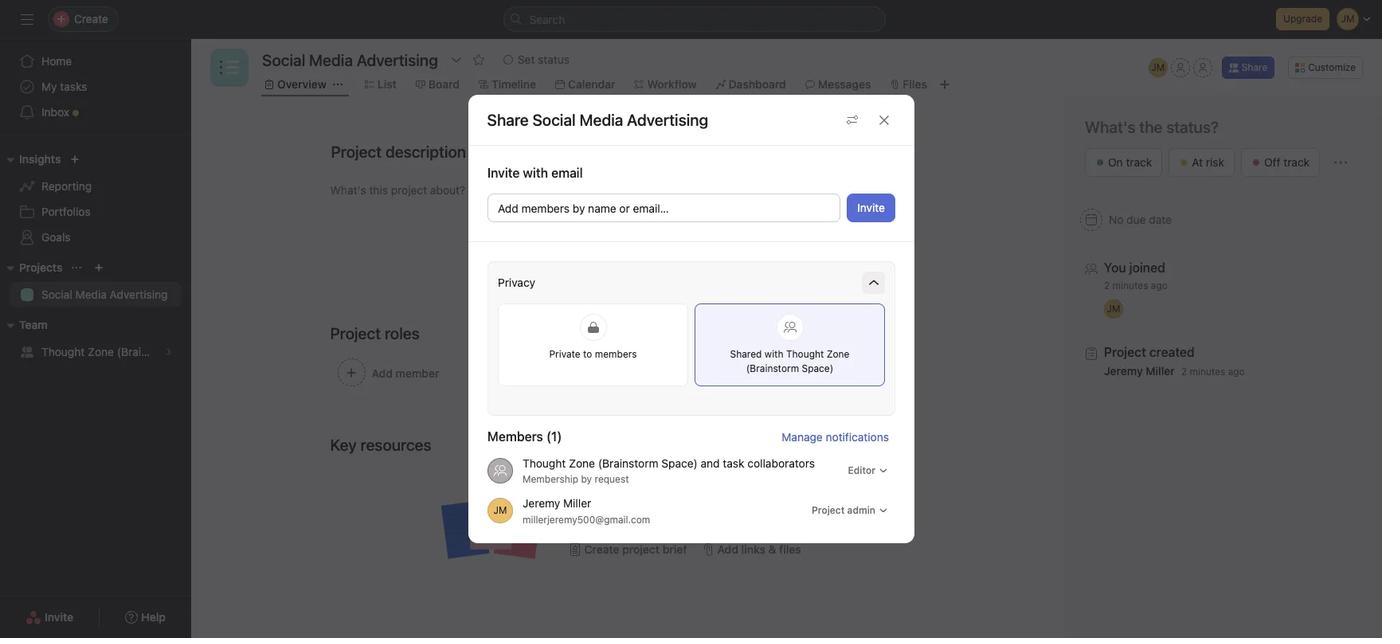 Task type: vqa. For each thing, say whether or not it's contained in the screenshot.
ago
yes



Task type: describe. For each thing, give the bounding box(es) containing it.
at risk button
[[1169, 148, 1235, 177]]

brief inside align your team around a shared vision with a project brief and supporting resources.
[[604, 510, 628, 524]]

key resources
[[330, 436, 432, 454]]

with inside align your team around a shared vision with a project brief and supporting resources.
[[767, 493, 789, 506]]

and inside align your team around a shared vision with a project brief and supporting resources.
[[631, 510, 650, 524]]

media advertising
[[580, 110, 709, 129]]

minutes inside project created jeremy miller 2 minutes ago
[[1190, 366, 1226, 378]]

project created jeremy miller 2 minutes ago
[[1105, 345, 1245, 378]]

calendar link
[[555, 76, 616, 93]]

jm inside "button"
[[1152, 61, 1165, 73]]

create project brief button
[[565, 536, 691, 564]]

workflow
[[648, 77, 697, 91]]

minutes inside you joined 2 minutes ago
[[1113, 280, 1149, 292]]

create
[[585, 543, 620, 556]]

risk
[[1207, 155, 1225, 169]]

millerjeremy500@gmail.com
[[522, 514, 650, 526]]

thought inside shared with thought zone (brainstorm space)
[[786, 348, 824, 360]]

dashboard link
[[716, 76, 786, 93]]

share social media advertising dialog
[[468, 95, 915, 544]]

membership
[[522, 473, 578, 485]]

manage notifications button
[[782, 430, 895, 444]]

2 a from the left
[[792, 493, 798, 506]]

overview
[[277, 77, 327, 91]]

messages
[[818, 77, 871, 91]]

or
[[619, 202, 630, 215]]

1 a from the left
[[687, 493, 693, 506]]

insights element
[[0, 145, 191, 253]]

hide sidebar image
[[21, 13, 33, 26]]

1 horizontal spatial invite button
[[847, 194, 895, 222]]

home link
[[10, 49, 182, 74]]

project created
[[1105, 345, 1195, 359]]

on track button
[[1085, 148, 1163, 177]]

task
[[723, 457, 744, 470]]

project privacy dialog image
[[868, 277, 880, 289]]

(brainstorm inside shared with thought zone (brainstorm space)
[[746, 363, 799, 375]]

1 vertical spatial invite button
[[15, 603, 84, 632]]

project inside align your team around a shared vision with a project brief and supporting resources.
[[565, 510, 601, 524]]

by inside button
[[572, 202, 585, 215]]

miller inside project created jeremy miller 2 minutes ago
[[1146, 364, 1175, 378]]

reporting link
[[10, 174, 182, 199]]

thought zone (brainstorm space) and task collaborators membership by request
[[522, 457, 815, 485]]

board link
[[416, 76, 460, 93]]

admin
[[847, 504, 875, 516]]

workflow link
[[635, 76, 697, 93]]

project roles
[[330, 324, 420, 343]]

align your team around a shared vision with a project brief and supporting resources.
[[565, 493, 798, 524]]

2 inside project created jeremy miller 2 minutes ago
[[1182, 366, 1188, 378]]

resources.
[[712, 510, 766, 524]]

what's the status?
[[1085, 118, 1219, 136]]

off track button
[[1242, 148, 1321, 177]]

inbox link
[[10, 100, 182, 125]]

timeline
[[492, 77, 536, 91]]

shared
[[730, 348, 762, 360]]

on track
[[1109, 155, 1153, 169]]

team button
[[0, 316, 48, 335]]

portfolios
[[41, 205, 91, 218]]

project permissions image
[[846, 114, 859, 126]]

add to starred image
[[472, 53, 485, 66]]

calendar
[[568, 77, 616, 91]]

tasks
[[60, 80, 87, 93]]

project inside button
[[623, 543, 660, 556]]

name
[[588, 202, 616, 215]]

shared with thought zone (brainstorm space)
[[730, 348, 850, 375]]

share for share social media advertising
[[487, 110, 529, 129]]

project admin button
[[805, 500, 895, 522]]

at risk
[[1193, 155, 1225, 169]]

Project description title text field
[[321, 135, 470, 169]]

media
[[75, 288, 107, 301]]

with inside shared with thought zone (brainstorm space)
[[765, 348, 783, 360]]

timeline link
[[479, 76, 536, 93]]

add members by name or email…
[[498, 202, 669, 215]]

2 inside you joined 2 minutes ago
[[1105, 280, 1110, 292]]

files link
[[891, 76, 928, 93]]

at
[[1193, 155, 1204, 169]]

thought zone (brainstorm space)
[[41, 345, 217, 359]]

the status?
[[1140, 118, 1219, 136]]

portfolios link
[[10, 199, 182, 225]]

global element
[[0, 39, 191, 135]]

track for off track
[[1284, 155, 1310, 169]]

manage notifications
[[782, 430, 889, 444]]

my tasks
[[41, 80, 87, 93]]

private to members
[[549, 348, 637, 360]]

share for share
[[1242, 61, 1268, 73]]

create project brief
[[585, 543, 687, 556]]

shared
[[696, 493, 731, 506]]

board
[[429, 77, 460, 91]]

on
[[1109, 155, 1123, 169]]

ago inside project created jeremy miller 2 minutes ago
[[1229, 366, 1245, 378]]

home
[[41, 54, 72, 68]]

team
[[619, 493, 645, 506]]

(brainstorm for thought zone (brainstorm space)
[[117, 345, 177, 359]]

around
[[648, 493, 684, 506]]

members inside button
[[521, 202, 569, 215]]

list image
[[220, 58, 239, 77]]

overview link
[[265, 76, 327, 93]]

files
[[903, 77, 928, 91]]

off
[[1265, 155, 1281, 169]]

space) for thought zone (brainstorm space) and task collaborators membership by request
[[661, 457, 698, 470]]

projects element
[[0, 253, 191, 311]]

to
[[583, 348, 592, 360]]



Task type: locate. For each thing, give the bounding box(es) containing it.
jm button
[[1149, 58, 1168, 77]]

1 vertical spatial (brainstorm
[[746, 363, 799, 375]]

usersicon image
[[494, 465, 506, 477]]

0 vertical spatial and
[[701, 457, 720, 470]]

2
[[1105, 280, 1110, 292], [1182, 366, 1188, 378]]

1 vertical spatial jm
[[1107, 303, 1121, 315]]

you joined button
[[1105, 260, 1168, 276]]

social down calendar link
[[533, 110, 576, 129]]

project right create
[[623, 543, 660, 556]]

email…
[[633, 202, 669, 215]]

jm down you joined 2 minutes ago
[[1107, 303, 1121, 315]]

with right vision at the right bottom of the page
[[767, 493, 789, 506]]

thought for thought zone (brainstorm space)
[[41, 345, 85, 359]]

miller down project created
[[1146, 364, 1175, 378]]

0 vertical spatial brief
[[604, 510, 628, 524]]

0 horizontal spatial jm
[[493, 504, 507, 516]]

track for on track
[[1126, 155, 1153, 169]]

0 vertical spatial 2
[[1105, 280, 1110, 292]]

1 horizontal spatial jm
[[1107, 303, 1121, 315]]

zone inside shared with thought zone (brainstorm space)
[[827, 348, 850, 360]]

1 vertical spatial by
[[581, 473, 592, 485]]

2 horizontal spatial zone
[[827, 348, 850, 360]]

1 horizontal spatial social
[[533, 110, 576, 129]]

0 vertical spatial invite button
[[847, 194, 895, 222]]

space) inside shared with thought zone (brainstorm space)
[[802, 363, 833, 375]]

thought right shared at the right bottom
[[786, 348, 824, 360]]

a left project
[[792, 493, 798, 506]]

1 horizontal spatial jeremy
[[1105, 364, 1143, 378]]

1 vertical spatial 2
[[1182, 366, 1188, 378]]

0 vertical spatial by
[[572, 202, 585, 215]]

projects button
[[0, 258, 62, 277]]

reporting
[[41, 179, 92, 193]]

ago inside you joined 2 minutes ago
[[1151, 280, 1168, 292]]

0 horizontal spatial brief
[[604, 510, 628, 524]]

None text field
[[258, 45, 442, 74]]

2 horizontal spatial space)
[[802, 363, 833, 375]]

0 horizontal spatial a
[[687, 493, 693, 506]]

and down team
[[631, 510, 650, 524]]

share inside dialog
[[487, 110, 529, 129]]

(brainstorm inside thought zone (brainstorm space) link
[[117, 345, 177, 359]]

teams element
[[0, 311, 217, 368]]

0 horizontal spatial invite button
[[15, 603, 84, 632]]

project admin
[[812, 504, 875, 516]]

a up supporting
[[687, 493, 693, 506]]

0 horizontal spatial 2
[[1105, 280, 1110, 292]]

(brainstorm inside "thought zone (brainstorm space) and task collaborators membership by request"
[[598, 457, 658, 470]]

1 horizontal spatial invite
[[487, 166, 520, 180]]

team
[[19, 318, 48, 332]]

notifications
[[826, 430, 889, 444]]

social down the projects
[[41, 288, 72, 301]]

2 vertical spatial jm
[[493, 504, 507, 516]]

share social media advertising
[[487, 110, 709, 129]]

thought down team
[[41, 345, 85, 359]]

1 track from the left
[[1126, 155, 1153, 169]]

0 vertical spatial (brainstorm
[[117, 345, 177, 359]]

1 horizontal spatial members
[[595, 348, 637, 360]]

Private to members radio
[[498, 304, 688, 387]]

0 vertical spatial social
[[533, 110, 576, 129]]

joined
[[1130, 261, 1166, 275]]

0 horizontal spatial zone
[[88, 345, 114, 359]]

jm up 'what's the status?'
[[1152, 61, 1165, 73]]

jeremy miller link
[[1105, 364, 1175, 378]]

1 vertical spatial miller
[[563, 496, 591, 510]]

and left task
[[701, 457, 720, 470]]

brief inside button
[[663, 543, 687, 556]]

space) inside "thought zone (brainstorm space) and task collaborators membership by request"
[[661, 457, 698, 470]]

editor button
[[841, 460, 895, 482]]

0 horizontal spatial track
[[1126, 155, 1153, 169]]

and
[[701, 457, 720, 470], [631, 510, 650, 524]]

2 vertical spatial (brainstorm
[[598, 457, 658, 470]]

2 down "you"
[[1105, 280, 1110, 292]]

0 vertical spatial ago
[[1151, 280, 1168, 292]]

members down "with email"
[[521, 202, 569, 215]]

jeremy miller millerjeremy500@gmail.com
[[522, 496, 650, 526]]

1 horizontal spatial zone
[[569, 457, 595, 470]]

2 horizontal spatial jm
[[1152, 61, 1165, 73]]

2 horizontal spatial invite
[[857, 201, 885, 214]]

2 vertical spatial space)
[[661, 457, 698, 470]]

1 vertical spatial social
[[41, 288, 72, 301]]

(brainstorm down advertising
[[117, 345, 177, 359]]

0 horizontal spatial miller
[[563, 496, 591, 510]]

1 vertical spatial brief
[[663, 543, 687, 556]]

0 horizontal spatial social
[[41, 288, 72, 301]]

1 vertical spatial share
[[487, 110, 529, 129]]

project down align
[[565, 510, 601, 524]]

0 vertical spatial with
[[765, 348, 783, 360]]

list
[[378, 77, 397, 91]]

0 horizontal spatial space)
[[180, 345, 217, 359]]

track inside button
[[1126, 155, 1153, 169]]

jeremy down project created
[[1105, 364, 1143, 378]]

zone for thought zone (brainstorm space)
[[88, 345, 114, 359]]

1 vertical spatial members
[[595, 348, 637, 360]]

0 horizontal spatial ago
[[1151, 280, 1168, 292]]

my tasks link
[[10, 74, 182, 100]]

advertising
[[110, 288, 168, 301]]

messages link
[[806, 76, 871, 93]]

1 vertical spatial with
[[767, 493, 789, 506]]

zone inside "thought zone (brainstorm space) and task collaborators membership by request"
[[569, 457, 595, 470]]

track right on
[[1126, 155, 1153, 169]]

jeremy inside project created jeremy miller 2 minutes ago
[[1105, 364, 1143, 378]]

0 vertical spatial space)
[[180, 345, 217, 359]]

0 vertical spatial jm
[[1152, 61, 1165, 73]]

align
[[565, 493, 590, 506]]

1 vertical spatial invite
[[857, 201, 885, 214]]

1 horizontal spatial a
[[792, 493, 798, 506]]

0 vertical spatial jeremy
[[1105, 364, 1143, 378]]

1 horizontal spatial space)
[[661, 457, 698, 470]]

share button
[[1222, 57, 1275, 79]]

thought inside teams element
[[41, 345, 85, 359]]

0 vertical spatial invite
[[487, 166, 520, 180]]

request
[[595, 473, 629, 485]]

1 vertical spatial space)
[[802, 363, 833, 375]]

jeremy inside jeremy miller millerjeremy500@gmail.com
[[522, 496, 560, 510]]

social inside the social media advertising link
[[41, 288, 72, 301]]

project
[[812, 504, 845, 516]]

upgrade
[[1284, 13, 1323, 25]]

jeremy
[[1105, 364, 1143, 378], [522, 496, 560, 510]]

members (1)
[[487, 430, 562, 444]]

share inside button
[[1242, 61, 1268, 73]]

members right to
[[595, 348, 637, 360]]

1 horizontal spatial miller
[[1146, 364, 1175, 378]]

list link
[[365, 76, 397, 93]]

brief
[[604, 510, 628, 524], [663, 543, 687, 556]]

1 horizontal spatial brief
[[663, 543, 687, 556]]

1 vertical spatial jeremy
[[522, 496, 560, 510]]

1 horizontal spatial track
[[1284, 155, 1310, 169]]

share
[[1242, 61, 1268, 73], [487, 110, 529, 129]]

1 horizontal spatial ago
[[1229, 366, 1245, 378]]

close this dialog image
[[878, 114, 891, 126]]

2 down project created
[[1182, 366, 1188, 378]]

0 horizontal spatial and
[[631, 510, 650, 524]]

my
[[41, 80, 57, 93]]

0 vertical spatial project
[[565, 510, 601, 524]]

manage
[[782, 430, 823, 444]]

by left name
[[572, 202, 585, 215]]

projects
[[19, 261, 62, 274]]

1 horizontal spatial (brainstorm
[[598, 457, 658, 470]]

minutes down project created
[[1190, 366, 1226, 378]]

add
[[498, 202, 518, 215]]

by up align
[[581, 473, 592, 485]]

miller up millerjeremy500@gmail.com
[[563, 496, 591, 510]]

with right shared at the right bottom
[[765, 348, 783, 360]]

insights
[[19, 152, 61, 166]]

thought up membership
[[522, 457, 566, 470]]

privacy
[[498, 276, 535, 289]]

space)
[[180, 345, 217, 359], [802, 363, 833, 375], [661, 457, 698, 470]]

2 horizontal spatial thought
[[786, 348, 824, 360]]

1 horizontal spatial share
[[1242, 61, 1268, 73]]

thought
[[41, 345, 85, 359], [786, 348, 824, 360], [522, 457, 566, 470]]

invite button
[[847, 194, 895, 222], [15, 603, 84, 632]]

project
[[565, 510, 601, 524], [623, 543, 660, 556]]

zone inside teams element
[[88, 345, 114, 359]]

with email
[[523, 166, 583, 180]]

editor
[[848, 465, 875, 477]]

social inside share social media advertising dialog
[[533, 110, 576, 129]]

vision
[[734, 493, 764, 506]]

1 horizontal spatial thought
[[522, 457, 566, 470]]

0 horizontal spatial minutes
[[1113, 280, 1149, 292]]

jm down 'usersicon'
[[493, 504, 507, 516]]

privacy option group
[[487, 261, 895, 416]]

upgrade button
[[1277, 8, 1330, 30]]

minutes down you joined button
[[1113, 280, 1149, 292]]

thought for thought zone (brainstorm space) and task collaborators membership by request
[[522, 457, 566, 470]]

you
[[1105, 261, 1127, 275]]

0 horizontal spatial jeremy
[[522, 496, 560, 510]]

members inside option
[[595, 348, 637, 360]]

1 vertical spatial project
[[623, 543, 660, 556]]

1 vertical spatial ago
[[1229, 366, 1245, 378]]

brief down your
[[604, 510, 628, 524]]

goals
[[41, 230, 71, 244]]

thought zone (brainstorm space) link
[[10, 340, 217, 365]]

2 horizontal spatial (brainstorm
[[746, 363, 799, 375]]

0 vertical spatial miller
[[1146, 364, 1175, 378]]

0 horizontal spatial (brainstorm
[[117, 345, 177, 359]]

0 horizontal spatial members
[[521, 202, 569, 215]]

0 horizontal spatial invite
[[45, 610, 73, 624]]

1 horizontal spatial and
[[701, 457, 720, 470]]

1 vertical spatial minutes
[[1190, 366, 1226, 378]]

0 vertical spatial minutes
[[1113, 280, 1149, 292]]

collaborators
[[747, 457, 815, 470]]

1 horizontal spatial 2
[[1182, 366, 1188, 378]]

by inside "thought zone (brainstorm space) and task collaborators membership by request"
[[581, 473, 592, 485]]

brief down supporting
[[663, 543, 687, 556]]

2 track from the left
[[1284, 155, 1310, 169]]

(brainstorm down shared at the right bottom
[[746, 363, 799, 375]]

0 vertical spatial members
[[521, 202, 569, 215]]

0 horizontal spatial thought
[[41, 345, 85, 359]]

1 horizontal spatial minutes
[[1190, 366, 1226, 378]]

miller inside jeremy miller millerjeremy500@gmail.com
[[563, 496, 591, 510]]

track inside "button"
[[1284, 155, 1310, 169]]

supporting
[[653, 510, 709, 524]]

jm inside share social media advertising dialog
[[493, 504, 507, 516]]

inbox
[[41, 105, 69, 119]]

0 horizontal spatial project
[[565, 510, 601, 524]]

0 vertical spatial share
[[1242, 61, 1268, 73]]

(brainstorm
[[117, 345, 177, 359], [746, 363, 799, 375], [598, 457, 658, 470]]

and inside "thought zone (brainstorm space) and task collaborators membership by request"
[[701, 457, 720, 470]]

(brainstorm for thought zone (brainstorm space) and task collaborators membership by request
[[598, 457, 658, 470]]

0 horizontal spatial share
[[487, 110, 529, 129]]

(brainstorm up request
[[598, 457, 658, 470]]

track right off at the top right
[[1284, 155, 1310, 169]]

space) inside teams element
[[180, 345, 217, 359]]

2 vertical spatial invite
[[45, 610, 73, 624]]

thought inside "thought zone (brainstorm space) and task collaborators membership by request"
[[522, 457, 566, 470]]

1 vertical spatial and
[[631, 510, 650, 524]]

jeremy down membership
[[522, 496, 560, 510]]

social media advertising
[[41, 288, 168, 301]]

you joined 2 minutes ago
[[1105, 261, 1168, 292]]

1 horizontal spatial project
[[623, 543, 660, 556]]

Shared with Thought Zone (Brainstorm Space) radio
[[695, 304, 885, 387]]

add members by name or email… button
[[487, 194, 841, 222]]

dashboard
[[729, 77, 786, 91]]

goals link
[[10, 225, 182, 250]]

zone for thought zone (brainstorm space) and task collaborators membership by request
[[569, 457, 595, 470]]

private
[[549, 348, 580, 360]]

what's
[[1085, 118, 1136, 136]]

social
[[533, 110, 576, 129], [41, 288, 72, 301]]

space) for thought zone (brainstorm space)
[[180, 345, 217, 359]]

invite with email
[[487, 166, 583, 180]]



